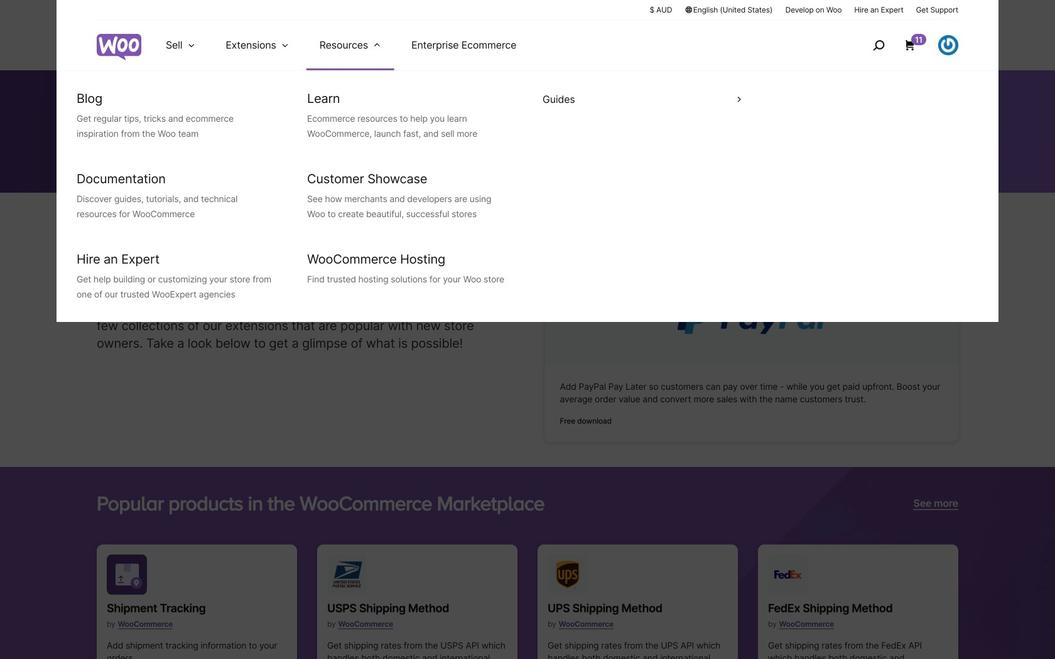 Task type: describe. For each thing, give the bounding box(es) containing it.
search image
[[869, 35, 889, 55]]

service navigation menu element
[[846, 25, 958, 66]]



Task type: locate. For each thing, give the bounding box(es) containing it.
open account menu image
[[938, 35, 958, 55]]



